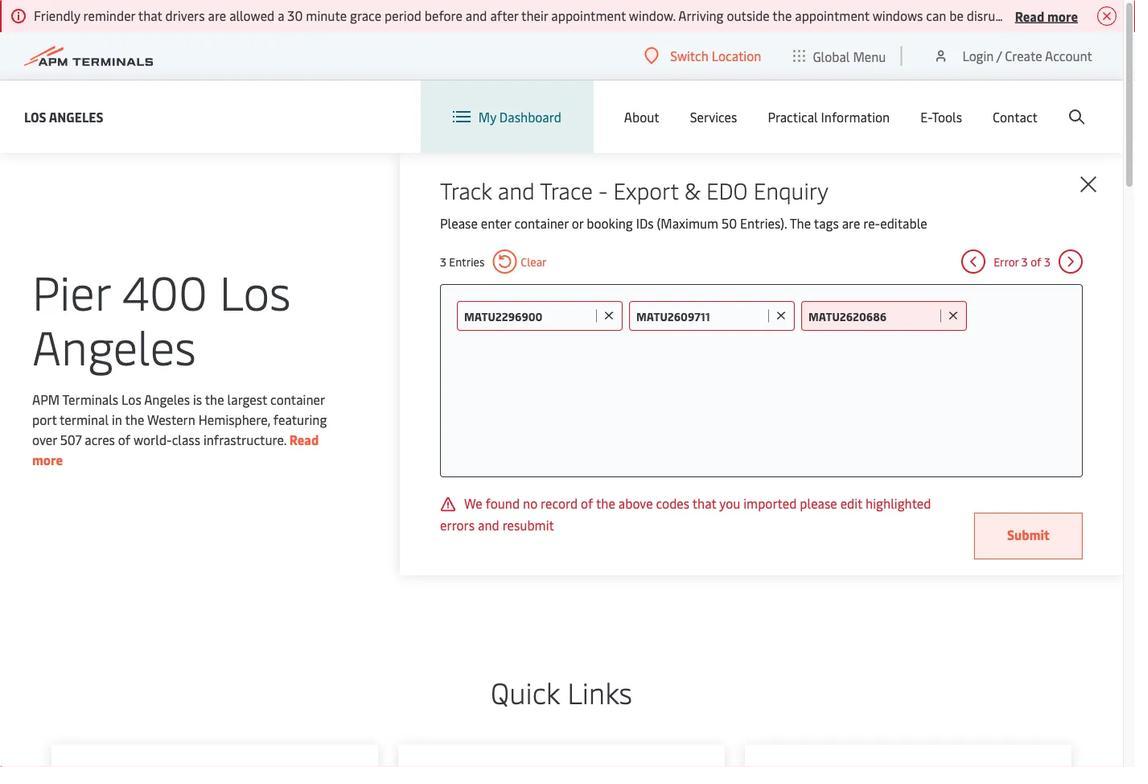 Task type: describe. For each thing, give the bounding box(es) containing it.
trace
[[540, 174, 593, 205]]

0 vertical spatial angeles
[[49, 108, 103, 125]]

largest
[[227, 390, 267, 408]]

apm terminals los angeles is the largest container port terminal in the western hemisphere, featuring over 507 acres of world-class infrastructure.
[[32, 390, 327, 448]]

login / create account
[[963, 47, 1093, 64]]

entries).
[[741, 215, 787, 232]]

los for apm terminals los angeles is the largest container port terminal in the western hemisphere, featuring over 507 acres of world-class infrastructure.
[[122, 390, 141, 408]]

clear button
[[493, 250, 547, 274]]

read more link
[[32, 431, 319, 468]]

edo
[[707, 174, 748, 205]]

2 3 from the left
[[1022, 254, 1029, 269]]

la secondary image
[[35, 386, 317, 628]]

contact button
[[993, 80, 1038, 153]]

information
[[822, 108, 890, 125]]

edit
[[841, 495, 863, 512]]

you
[[720, 495, 741, 512]]

highlighted
[[866, 495, 932, 512]]

close alert image
[[1098, 6, 1117, 26]]

world-
[[134, 431, 172, 448]]

enter
[[481, 215, 512, 232]]

featuring
[[274, 411, 327, 428]]

1 3 from the left
[[440, 254, 447, 269]]

no
[[523, 495, 538, 512]]

switch location
[[671, 47, 762, 64]]

in
[[112, 411, 122, 428]]

enquiry
[[754, 174, 829, 205]]

global
[[813, 47, 850, 65]]

-
[[599, 174, 608, 205]]

e-tools button
[[921, 80, 963, 153]]

3 entries
[[440, 254, 485, 269]]

los for pier 400 los angeles
[[220, 259, 291, 322]]

my dashboard
[[479, 108, 562, 125]]

about
[[624, 108, 660, 125]]

class
[[172, 431, 200, 448]]

services button
[[690, 80, 738, 153]]

my dashboard button
[[453, 80, 562, 153]]

terminal
[[60, 411, 109, 428]]

/
[[997, 47, 1002, 64]]

read more for read more link
[[32, 431, 319, 468]]

0 horizontal spatial the
[[125, 411, 144, 428]]

more for read more button
[[1048, 7, 1079, 24]]

resubmit
[[503, 516, 555, 533]]

we found no record of the above codes that you imported please edit highlighted errors and resubmit
[[440, 495, 932, 533]]

read more button
[[1016, 6, 1079, 26]]

apm
[[32, 390, 60, 408]]

editable
[[881, 215, 928, 232]]

quick
[[491, 673, 560, 712]]

codes
[[656, 495, 690, 512]]

read for read more link
[[290, 431, 319, 448]]

is
[[193, 390, 202, 408]]

export
[[614, 174, 679, 205]]

the
[[790, 215, 812, 232]]

e-
[[921, 108, 932, 125]]

tools
[[932, 108, 963, 125]]

Type or paste your IDs here text field
[[457, 337, 1067, 366]]

booking
[[587, 215, 633, 232]]

0 vertical spatial container
[[515, 215, 569, 232]]

infrastructure.
[[204, 431, 287, 448]]

re-
[[864, 215, 881, 232]]

above
[[619, 495, 653, 512]]

global menu button
[[778, 32, 903, 80]]

terminals
[[62, 390, 118, 408]]

location
[[712, 47, 762, 64]]

0 vertical spatial and
[[498, 174, 535, 205]]

more for read more link
[[32, 451, 63, 468]]

ids
[[636, 215, 654, 232]]

angeles for terminals
[[144, 390, 190, 408]]

error 3 of 3
[[994, 254, 1051, 269]]

and inside we found no record of the above codes that you imported please edit highlighted errors and resubmit
[[478, 516, 500, 533]]

links
[[568, 673, 633, 712]]

switch location button
[[645, 47, 762, 65]]

pier 400 los angeles
[[32, 259, 291, 377]]

track
[[440, 174, 492, 205]]

view previous error image
[[962, 250, 986, 274]]

(maximum
[[657, 215, 719, 232]]



Task type: locate. For each thing, give the bounding box(es) containing it.
los
[[24, 108, 46, 125], [220, 259, 291, 322], [122, 390, 141, 408]]

practical information
[[768, 108, 890, 125]]

1 horizontal spatial the
[[205, 390, 224, 408]]

3 right "error"
[[1022, 254, 1029, 269]]

0 horizontal spatial container
[[271, 390, 325, 408]]

los inside apm terminals los angeles is the largest container port terminal in the western hemisphere, featuring over 507 acres of world-class infrastructure.
[[122, 390, 141, 408]]

and down the "found"
[[478, 516, 500, 533]]

of right "error"
[[1031, 254, 1042, 269]]

practical
[[768, 108, 818, 125]]

0 horizontal spatial entered id text field
[[464, 308, 592, 324]]

los angeles
[[24, 108, 103, 125]]

record
[[541, 495, 578, 512]]

los angeles link
[[24, 107, 103, 127]]

the left above
[[596, 495, 616, 512]]

2 vertical spatial los
[[122, 390, 141, 408]]

0 horizontal spatial read
[[290, 431, 319, 448]]

of
[[1031, 254, 1042, 269], [118, 431, 131, 448], [581, 495, 594, 512]]

errors
[[440, 516, 475, 533]]

2 horizontal spatial of
[[1031, 254, 1042, 269]]

please
[[800, 495, 838, 512]]

400
[[122, 259, 208, 322]]

please
[[440, 215, 478, 232]]

read inside button
[[1016, 7, 1045, 24]]

507
[[60, 431, 82, 448]]

read
[[1016, 7, 1045, 24], [290, 431, 319, 448]]

the inside we found no record of the above codes that you imported please edit highlighted errors and resubmit
[[596, 495, 616, 512]]

found
[[486, 495, 520, 512]]

of inside apm terminals los angeles is the largest container port terminal in the western hemisphere, featuring over 507 acres of world-class infrastructure.
[[118, 431, 131, 448]]

2 horizontal spatial 3
[[1045, 254, 1051, 269]]

1 vertical spatial read more
[[32, 431, 319, 468]]

the for errors
[[596, 495, 616, 512]]

1 horizontal spatial los
[[122, 390, 141, 408]]

more inside read more
[[32, 451, 63, 468]]

over
[[32, 431, 57, 448]]

2 vertical spatial of
[[581, 495, 594, 512]]

or
[[572, 215, 584, 232]]

switch
[[671, 47, 709, 64]]

1 horizontal spatial read more
[[1016, 7, 1079, 24]]

pier
[[32, 259, 110, 322]]

of right record
[[581, 495, 594, 512]]

login
[[963, 47, 994, 64]]

read more up login / create account
[[1016, 7, 1079, 24]]

1 vertical spatial read
[[290, 431, 319, 448]]

entries
[[449, 254, 485, 269]]

hemisphere,
[[199, 411, 270, 428]]

0 horizontal spatial 3
[[440, 254, 447, 269]]

practical information button
[[768, 80, 890, 153]]

the right in
[[125, 411, 144, 428]]

1 horizontal spatial of
[[581, 495, 594, 512]]

more up account
[[1048, 7, 1079, 24]]

more down over
[[32, 451, 63, 468]]

container up featuring
[[271, 390, 325, 408]]

0 horizontal spatial more
[[32, 451, 63, 468]]

more
[[1048, 7, 1079, 24], [32, 451, 63, 468]]

read more for read more button
[[1016, 7, 1079, 24]]

1 entered id text field from the left
[[464, 308, 592, 324]]

and
[[498, 174, 535, 205], [478, 516, 500, 533]]

acres
[[85, 431, 115, 448]]

services
[[690, 108, 738, 125]]

of inside we found no record of the above codes that you imported please edit highlighted errors and resubmit
[[581, 495, 594, 512]]

global menu
[[813, 47, 887, 65]]

1 vertical spatial container
[[271, 390, 325, 408]]

1 vertical spatial angeles
[[32, 314, 196, 377]]

2 horizontal spatial entered id text field
[[809, 308, 937, 324]]

1 horizontal spatial 3
[[1022, 254, 1029, 269]]

0 vertical spatial read
[[1016, 7, 1045, 24]]

submit
[[1008, 526, 1050, 543]]

clear
[[521, 254, 547, 269]]

more inside button
[[1048, 7, 1079, 24]]

0 horizontal spatial los
[[24, 108, 46, 125]]

2 vertical spatial the
[[596, 495, 616, 512]]

3
[[440, 254, 447, 269], [1022, 254, 1029, 269], [1045, 254, 1051, 269]]

my
[[479, 108, 497, 125]]

Entered ID text field
[[464, 308, 592, 324], [637, 308, 765, 324], [809, 308, 937, 324]]

read more
[[1016, 7, 1079, 24], [32, 431, 319, 468]]

contact
[[993, 108, 1038, 125]]

read for read more button
[[1016, 7, 1045, 24]]

1 horizontal spatial read
[[1016, 7, 1045, 24]]

read down featuring
[[290, 431, 319, 448]]

create
[[1006, 47, 1043, 64]]

0 vertical spatial more
[[1048, 7, 1079, 24]]

login / create account link
[[933, 32, 1093, 80]]

1 vertical spatial the
[[125, 411, 144, 428]]

about button
[[624, 80, 660, 153]]

the
[[205, 390, 224, 408], [125, 411, 144, 428], [596, 495, 616, 512]]

please enter container or booking ids (maximum 50 entries). the tags are re-editable
[[440, 215, 928, 232]]

1 vertical spatial and
[[478, 516, 500, 533]]

0 vertical spatial los
[[24, 108, 46, 125]]

angeles inside "pier 400 los angeles"
[[32, 314, 196, 377]]

angeles for 400
[[32, 314, 196, 377]]

dashboard
[[500, 108, 562, 125]]

1 horizontal spatial entered id text field
[[637, 308, 765, 324]]

quick links
[[491, 673, 633, 712]]

read more down western
[[32, 431, 319, 468]]

that
[[693, 495, 717, 512]]

3 3 from the left
[[1045, 254, 1051, 269]]

view next error image
[[1059, 250, 1083, 274]]

50
[[722, 215, 737, 232]]

angeles inside apm terminals los angeles is the largest container port terminal in the western hemisphere, featuring over 507 acres of world-class infrastructure.
[[144, 390, 190, 408]]

0 horizontal spatial read more
[[32, 431, 319, 468]]

error
[[994, 254, 1019, 269]]

1 vertical spatial more
[[32, 451, 63, 468]]

0 horizontal spatial of
[[118, 431, 131, 448]]

read up login / create account
[[1016, 7, 1045, 24]]

menu
[[854, 47, 887, 65]]

2 entered id text field from the left
[[637, 308, 765, 324]]

the for featuring
[[205, 390, 224, 408]]

are
[[843, 215, 861, 232]]

western
[[147, 411, 195, 428]]

of down in
[[118, 431, 131, 448]]

0 vertical spatial read more
[[1016, 7, 1079, 24]]

0 vertical spatial the
[[205, 390, 224, 408]]

account
[[1046, 47, 1093, 64]]

los inside "pier 400 los angeles"
[[220, 259, 291, 322]]

3 entered id text field from the left
[[809, 308, 937, 324]]

e-tools
[[921, 108, 963, 125]]

1 vertical spatial los
[[220, 259, 291, 322]]

2 horizontal spatial los
[[220, 259, 291, 322]]

1 horizontal spatial more
[[1048, 7, 1079, 24]]

3 left entries
[[440, 254, 447, 269]]

3 left view next error icon
[[1045, 254, 1051, 269]]

1 horizontal spatial container
[[515, 215, 569, 232]]

we
[[464, 495, 483, 512]]

container left or
[[515, 215, 569, 232]]

2 vertical spatial angeles
[[144, 390, 190, 408]]

2 horizontal spatial the
[[596, 495, 616, 512]]

1 vertical spatial of
[[118, 431, 131, 448]]

0 vertical spatial of
[[1031, 254, 1042, 269]]

submit button
[[975, 513, 1083, 559]]

container inside apm terminals los angeles is the largest container port terminal in the western hemisphere, featuring over 507 acres of world-class infrastructure.
[[271, 390, 325, 408]]

and up enter
[[498, 174, 535, 205]]

imported
[[744, 495, 797, 512]]

angeles
[[49, 108, 103, 125], [32, 314, 196, 377], [144, 390, 190, 408]]

track and trace - export & edo enquiry
[[440, 174, 829, 205]]

&
[[685, 174, 701, 205]]

port
[[32, 411, 57, 428]]

the right "is" at the bottom left of the page
[[205, 390, 224, 408]]



Task type: vqa. For each thing, say whether or not it's contained in the screenshot.
THE IMPORTED
yes



